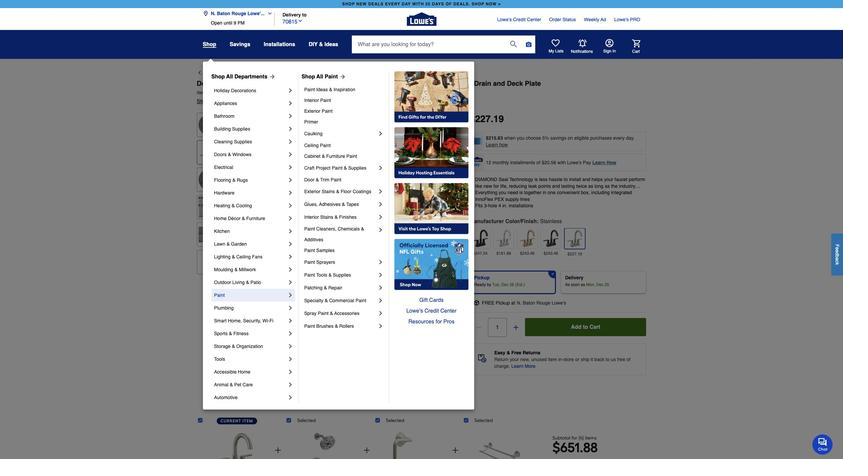 Task type: locate. For each thing, give the bounding box(es) containing it.
chevron right image for lighting & ceiling fans
[[287, 254, 294, 260]]

automotive link
[[214, 391, 287, 404]]

2 # from the left
[[247, 90, 249, 95]]

cart down "lowe's home improvement cart" image
[[633, 49, 640, 54]]

paint ideas & inspiration
[[304, 87, 355, 92]]

1 horizontal spatial all
[[317, 74, 323, 80]]

1 vertical spatial ideas
[[316, 87, 328, 92]]

1 horizontal spatial 4
[[580, 435, 583, 441]]

& inside button
[[319, 41, 323, 47]]

chevron down image left delivery to on the left of page
[[265, 11, 273, 16]]

0 horizontal spatial shop
[[211, 74, 225, 80]]

floor
[[341, 189, 352, 194]]

accessible home
[[214, 369, 251, 375]]

paint cleaners, chemicals & additives link
[[304, 224, 377, 245]]

0 vertical spatial delta
[[197, 80, 213, 88]]

1 horizontal spatial stainless
[[540, 219, 562, 225]]

651
[[561, 440, 580, 456]]

order status
[[549, 17, 576, 22]]

you inside $215.83 when you choose 5% savings on eligible purchases every day. learn how
[[517, 135, 525, 141]]

shop for shop all departments
[[211, 74, 225, 80]]

matte black image
[[472, 230, 489, 247]]

for inside resources for pros link
[[436, 319, 442, 325]]

interior
[[304, 98, 319, 103], [304, 214, 319, 220]]

# right item
[[207, 90, 210, 95]]

is inside diamond seal technology is less hassle to install and helps your faucet perform like new for life, reducing leak points and lasting twice as long as the industry standard
[[535, 177, 538, 182]]

chevron right image for exterior stains & floor coatings
[[377, 188, 384, 195]]

with right $20.58
[[558, 160, 566, 165]]

stains down trim
[[322, 189, 335, 194]]

Stepper number input field with increment and decrement buttons number field
[[488, 318, 507, 337]]

chevron right image for accessible home
[[287, 369, 294, 375]]

1 vertical spatial delivery
[[565, 275, 584, 280]]

is inside everything you need is together in one convenient box, including integrated innoflex pex supply lines fits 3-hole 4 in. installations
[[520, 190, 523, 195]]

n.
[[211, 11, 216, 16], [517, 300, 522, 306]]

& left patio
[[246, 280, 249, 285]]

credit down gift cards link
[[425, 308, 439, 314]]

1 horizontal spatial dec
[[597, 282, 604, 287]]

handle
[[322, 80, 344, 88]]

rouge right at
[[537, 300, 551, 306]]

ceiling up millwork
[[236, 254, 251, 260]]

weekly ad
[[584, 17, 606, 22]]

all inside the shop all paint link
[[317, 74, 323, 80]]

is for need
[[520, 190, 523, 195]]

outdoor living & patio
[[214, 280, 261, 285]]

4130955
[[210, 90, 228, 95]]

doors & windows link
[[214, 148, 287, 161]]

0 horizontal spatial arrow right image
[[338, 73, 346, 80]]

as left the
[[605, 183, 610, 189]]

0 horizontal spatial selected
[[297, 418, 316, 424]]

2 vertical spatial title image
[[198, 224, 219, 245]]

0 horizontal spatial you
[[499, 190, 507, 195]]

delivery up 70815
[[283, 12, 301, 17]]

0 vertical spatial center
[[527, 17, 541, 22]]

faucets up faucet
[[419, 70, 439, 76]]

flooring
[[214, 177, 231, 183]]

ssmpu-
[[261, 90, 280, 95]]

2 dec from the left
[[597, 282, 604, 287]]

0 vertical spatial chevron down image
[[265, 11, 273, 16]]

credit for lowe's
[[425, 308, 439, 314]]

holiday hosting essentials. image
[[395, 127, 469, 178]]

0 horizontal spatial furniture
[[246, 216, 265, 221]]

1 vertical spatial center
[[441, 308, 457, 314]]

chevron right image for heating & cooling
[[287, 202, 294, 209]]

shop for shop all paint
[[302, 74, 315, 80]]

2 horizontal spatial learn
[[593, 160, 605, 165]]

0 horizontal spatial tools
[[214, 357, 225, 362]]

of right the "free"
[[627, 357, 631, 362]]

interior up exterior paint
[[304, 98, 319, 103]]

70815
[[283, 19, 298, 25]]

2559-
[[249, 90, 261, 95]]

0 horizontal spatial stainless
[[239, 80, 268, 88]]

1 horizontal spatial center
[[527, 17, 541, 22]]

1 plus image from the left
[[274, 447, 282, 455]]

bathroom faucets & shower heads link
[[282, 69, 374, 77]]

chevron right image for flooring & rugs
[[287, 177, 294, 184]]

$243.46 down venetian bronze image
[[544, 251, 558, 256]]

arrow right image
[[268, 73, 276, 80]]

0 horizontal spatial for
[[436, 319, 442, 325]]

and inside delta trinsic stainless 4-in centerset 2-handle watersense bathroom sink faucet with drain and deck plate item # 4130955 | model # 2559-ssmpu-dst
[[493, 80, 505, 88]]

chevron right image for glues, adhesives & tapes
[[377, 201, 384, 208]]

1 vertical spatial interior
[[304, 214, 319, 220]]

chat invite button image
[[813, 434, 833, 455]]

& left 'rugs'
[[232, 177, 236, 183]]

& right sports
[[229, 331, 232, 336]]

arrow right image
[[338, 73, 346, 80], [430, 218, 438, 226]]

25 right 'mon,'
[[605, 282, 609, 287]]

baton right at
[[523, 300, 535, 306]]

delta
[[197, 80, 213, 88], [211, 99, 223, 105]]

life,
[[501, 183, 508, 189]]

is left less
[[535, 177, 538, 182]]

ideas right diy
[[325, 41, 338, 47]]

and left deck
[[493, 80, 505, 88]]

0 horizontal spatial sink
[[406, 70, 418, 76]]

1 horizontal spatial of
[[627, 357, 631, 362]]

exterior for exterior paint
[[304, 108, 321, 114]]

craft project paint & supplies
[[304, 165, 366, 171]]

2 $243.46 from the left
[[544, 251, 558, 256]]

0 vertical spatial credit
[[513, 17, 526, 22]]

chevron right image for interior stains & finishes
[[377, 214, 384, 221]]

savings
[[230, 41, 250, 47]]

1 shop from the left
[[211, 74, 225, 80]]

appliances
[[214, 101, 237, 106]]

1 vertical spatial is
[[520, 190, 523, 195]]

item number 4 1 3 0 9 5 5 and model number 2 5 5 9 - s s m p u - d s t element
[[197, 89, 647, 96]]

dec inside pickup ready by tue, dec 26 (est.)
[[502, 282, 509, 287]]

1 # from the left
[[207, 90, 210, 95]]

1 dec from the left
[[502, 282, 509, 287]]

0 vertical spatial stainless
[[239, 80, 268, 88]]

cards
[[429, 297, 444, 303]]

watersense
[[345, 80, 384, 88]]

0 vertical spatial baton
[[217, 11, 230, 16]]

furniture up craft project paint & supplies
[[326, 154, 345, 159]]

supplies up windows on the left top of page
[[234, 139, 252, 144]]

0 vertical spatial for
[[494, 183, 499, 189]]

center inside 'link'
[[441, 308, 457, 314]]

1 vertical spatial home
[[238, 369, 251, 375]]

n. right at
[[517, 300, 522, 306]]

heart outline image
[[284, 98, 292, 106]]

your inside diamond seal technology is less hassle to install and helps your faucet perform like new for life, reducing leak points and lasting twice as long as the industry standard
[[604, 177, 614, 182]]

convenient
[[557, 190, 580, 195]]

chevron right image for outdoor living & patio
[[287, 279, 294, 286]]

pickup left at
[[496, 300, 510, 306]]

0 vertical spatial 4
[[499, 203, 501, 209]]

chrome image
[[495, 230, 513, 247]]

order status link
[[549, 16, 576, 23]]

2 shop from the left
[[302, 74, 315, 80]]

0 horizontal spatial dec
[[502, 282, 509, 287]]

1 horizontal spatial baton
[[523, 300, 535, 306]]

better
[[373, 389, 401, 399]]

chevron right image for smart home, security, wi-fi
[[287, 318, 294, 324]]

shop left new
[[342, 2, 355, 6]]

0 vertical spatial n.
[[211, 11, 216, 16]]

a
[[835, 258, 840, 260]]

0 vertical spatial title image
[[198, 142, 219, 163]]

learn down $215.83
[[486, 142, 498, 147]]

2 interior from the top
[[304, 214, 319, 220]]

as inside delivery as soon as mon, dec 25
[[581, 282, 585, 287]]

shop inside the shop all paint link
[[302, 74, 315, 80]]

$20.58
[[542, 160, 556, 165]]

0 horizontal spatial rouge
[[232, 11, 246, 16]]

in inside everything you need is together in one convenient box, including integrated innoflex pex supply lines fits 3-hole 4 in. installations
[[543, 190, 547, 195]]

& right lawn
[[227, 241, 230, 247]]

0 vertical spatial stains
[[322, 189, 335, 194]]

0 horizontal spatial your
[[510, 357, 519, 362]]

for left pros in the bottom right of the page
[[436, 319, 442, 325]]

1 vertical spatial you
[[499, 190, 507, 195]]

exterior down door
[[304, 189, 321, 194]]

&
[[319, 41, 323, 47], [331, 70, 335, 76], [329, 87, 332, 92], [228, 152, 231, 157], [322, 154, 325, 159], [344, 165, 347, 171], [316, 177, 319, 182], [232, 177, 236, 183], [336, 189, 339, 194], [342, 202, 345, 207], [232, 203, 235, 208], [335, 214, 338, 220], [242, 216, 245, 221], [361, 226, 364, 232], [227, 241, 230, 247], [232, 254, 235, 260], [235, 267, 238, 272], [329, 272, 332, 278], [246, 280, 249, 285], [324, 285, 327, 291], [325, 298, 328, 303], [330, 311, 333, 316], [335, 324, 338, 329], [229, 331, 232, 336], [232, 344, 235, 349], [507, 350, 510, 356], [230, 382, 233, 388]]

back to results link
[[197, 69, 245, 77]]

19
[[494, 113, 504, 124]]

soon
[[571, 282, 580, 287]]

1 horizontal spatial home
[[238, 369, 251, 375]]

center left order at the right top of the page
[[527, 17, 541, 22]]

0 horizontal spatial $243.46
[[520, 251, 535, 256]]

is
[[535, 177, 538, 182], [520, 190, 523, 195]]

arrow left image
[[243, 218, 251, 226]]

2 horizontal spatial as
[[605, 183, 610, 189]]

1 title image from the top
[[198, 142, 219, 163]]

brushes
[[316, 324, 334, 329]]

0 horizontal spatial is
[[520, 190, 523, 195]]

all inside 'shop all departments' link
[[226, 74, 233, 80]]

1 horizontal spatial in
[[543, 190, 547, 195]]

and down hassle on the right of the page
[[552, 183, 560, 189]]

shop for shop delta
[[197, 99, 209, 105]]

craft project paint & supplies link
[[304, 162, 377, 174]]

0 vertical spatial and
[[493, 80, 505, 88]]

2 horizontal spatial plus image
[[451, 447, 460, 455]]

.88
[[580, 440, 598, 456]]

0 vertical spatial sink
[[406, 70, 418, 76]]

1 vertical spatial 4
[[580, 435, 583, 441]]

chevron right image for tools
[[287, 356, 294, 363]]

tools down the storage
[[214, 357, 225, 362]]

for inside diamond seal technology is less hassle to install and helps your faucet perform like new for life, reducing leak points and lasting twice as long as the industry standard
[[494, 183, 499, 189]]

and
[[493, 80, 505, 88], [583, 177, 591, 182], [552, 183, 560, 189]]

shop inside 'shop all departments' link
[[211, 74, 225, 80]]

inspiration
[[334, 87, 355, 92]]

as
[[565, 282, 570, 287]]

chevron right image for appliances
[[287, 100, 294, 107]]

dec left 26
[[502, 282, 509, 287]]

0 vertical spatial arrow right image
[[338, 73, 346, 80]]

1 vertical spatial of
[[627, 357, 631, 362]]

delivery inside delivery as soon as mon, dec 25
[[565, 275, 584, 280]]

2 shop from the left
[[472, 2, 485, 6]]

ideas up the interior paint
[[316, 87, 328, 92]]

# right model
[[247, 90, 249, 95]]

chevron right image for moulding & millwork
[[287, 266, 294, 273]]

twice
[[577, 183, 587, 189]]

1 vertical spatial baton
[[523, 300, 535, 306]]

0 vertical spatial $
[[470, 113, 475, 124]]

0 vertical spatial is
[[535, 177, 538, 182]]

your down free
[[510, 357, 519, 362]]

& left cooling
[[232, 203, 235, 208]]

1 vertical spatial 25
[[605, 282, 609, 287]]

n. inside "n. baton rouge lowe'..." button
[[211, 11, 216, 16]]

0 vertical spatial exterior
[[304, 108, 321, 114]]

lowe's left pro
[[615, 17, 629, 22]]

0 horizontal spatial 4
[[499, 203, 501, 209]]

paint ideas & inspiration link
[[304, 84, 384, 95]]

0 horizontal spatial as
[[581, 282, 585, 287]]

$243.46 for champagne bronze image
[[520, 251, 535, 256]]

lowe's
[[407, 308, 423, 314]]

bathroom inside delta trinsic stainless 4-in centerset 2-handle watersense bathroom sink faucet with drain and deck plate item # 4130955 | model # 2559-ssmpu-dst
[[386, 80, 417, 88]]

chevron right image for paint sprayers
[[377, 259, 384, 266]]

3 selected from the left
[[475, 418, 493, 424]]

you right when
[[517, 135, 525, 141]]

home,
[[228, 318, 242, 324]]

for left ( on the right
[[572, 435, 578, 441]]

& left pet
[[230, 382, 233, 388]]

faucets
[[309, 70, 329, 76], [419, 70, 439, 76]]

1 horizontal spatial rouge
[[537, 300, 551, 306]]

stainless image
[[566, 230, 584, 247]]

for left life,
[[494, 183, 499, 189]]

sink inside delta trinsic stainless 4-in centerset 2-handle watersense bathroom sink faucet with drain and deck plate item # 4130955 | model # 2559-ssmpu-dst
[[419, 80, 433, 88]]

4 left items at right bottom
[[580, 435, 583, 441]]

current item
[[221, 419, 253, 424]]

resources for pros link
[[395, 317, 469, 327]]

returns
[[523, 350, 541, 356]]

furniture down heating & cooling link
[[246, 216, 265, 221]]

$227.19
[[568, 252, 582, 257]]

ideas inside button
[[325, 41, 338, 47]]

1 horizontal spatial $243.46
[[544, 251, 558, 256]]

1 all from the left
[[226, 74, 233, 80]]

0 vertical spatial with
[[459, 80, 472, 88]]

in
[[276, 80, 282, 88], [543, 190, 547, 195]]

0 horizontal spatial plus image
[[274, 447, 282, 455]]

shop left "now"
[[472, 2, 485, 6]]

lighting & ceiling fans
[[214, 254, 263, 260]]

bathroom down appliances
[[214, 113, 235, 119]]

learn down new, at the bottom
[[512, 364, 524, 369]]

& left free
[[507, 350, 510, 356]]

chevron down image inside '70815' button
[[298, 18, 303, 23]]

& right the chemicals
[[361, 226, 364, 232]]

you inside everything you need is together in one convenient box, including integrated innoflex pex supply lines fits 3-hole 4 in. installations
[[499, 190, 507, 195]]

n. right location icon
[[211, 11, 216, 16]]

shop for shop
[[203, 41, 216, 47]]

decorations
[[231, 88, 256, 93]]

1 horizontal spatial shop
[[302, 74, 315, 80]]

2 e from the top
[[835, 250, 840, 252]]

title image up lighting on the bottom
[[198, 224, 219, 245]]

delivery for as
[[565, 275, 584, 280]]

camera image
[[526, 41, 532, 48]]

stainless up 2559-
[[239, 80, 268, 88]]

home up kitchen
[[214, 216, 227, 221]]

to inside button
[[583, 324, 588, 330]]

chevron right image for paint cleaners, chemicals & additives
[[377, 227, 384, 233]]

in inside delta trinsic stainless 4-in centerset 2-handle watersense bathroom sink faucet with drain and deck plate item # 4130955 | model # 2559-ssmpu-dst
[[276, 80, 282, 88]]

in down points
[[543, 190, 547, 195]]

in-
[[558, 357, 564, 362]]

dec inside delivery as soon as mon, dec 25
[[597, 282, 604, 287]]

chevron down image
[[265, 11, 273, 16], [298, 18, 303, 23]]

1 faucets from the left
[[309, 70, 329, 76]]

appliances link
[[214, 97, 287, 110]]

4 left in. at right top
[[499, 203, 501, 209]]

chevron right image for paint
[[287, 292, 294, 299]]

learn more link
[[512, 363, 536, 370]]

heating & cooling
[[214, 203, 252, 208]]

bathroom sink faucets
[[379, 70, 439, 76]]

0 horizontal spatial n.
[[211, 11, 216, 16]]

exterior for exterior stains & floor coatings
[[304, 189, 321, 194]]

1 horizontal spatial cart
[[633, 49, 640, 54]]

chevron down image inside "n. baton rouge lowe'..." button
[[265, 11, 273, 16]]

25 inside delivery as soon as mon, dec 25
[[605, 282, 609, 287]]

bathroom down bathroom sink faucets
[[386, 80, 417, 88]]

to inside easy & free returns return your new, unused item in-store or ship it back to us free of charge.
[[606, 357, 610, 362]]

chevron right image for animal & pet care
[[287, 381, 294, 388]]

1 horizontal spatial as
[[589, 183, 594, 189]]

it
[[591, 357, 593, 362]]

exterior paint link
[[304, 106, 384, 117]]

tools up patching & repair
[[316, 272, 327, 278]]

credit inside 'link'
[[425, 308, 439, 314]]

option group
[[467, 269, 649, 296]]

& right 2-
[[329, 87, 332, 92]]

electrical link
[[214, 161, 287, 174]]

4.5 stars image
[[231, 99, 236, 105]]

chevron right image for kitchen
[[287, 228, 294, 235]]

2 vertical spatial learn
[[512, 364, 524, 369]]

chevron right image for home décor & furniture
[[287, 215, 294, 222]]

1 vertical spatial tools
[[214, 357, 225, 362]]

exterior up primer
[[304, 108, 321, 114]]

bathroom link down 4.5 stars image
[[214, 110, 287, 123]]

& left trim
[[316, 177, 319, 182]]

0 horizontal spatial cart
[[590, 324, 601, 330]]

rollers
[[339, 324, 354, 329]]

lowe's home improvement logo image
[[407, 4, 437, 34]]

0 horizontal spatial faucets
[[309, 70, 329, 76]]

home inside 'link'
[[214, 216, 227, 221]]

0 horizontal spatial and
[[493, 80, 505, 88]]

1 horizontal spatial furniture
[[326, 154, 345, 159]]

shop up holiday on the top left
[[211, 74, 225, 80]]

delta inside delta trinsic stainless 4-in centerset 2-handle watersense bathroom sink faucet with drain and deck plate item # 4130955 | model # 2559-ssmpu-dst
[[197, 80, 213, 88]]

title image up electrical
[[198, 142, 219, 163]]

1 exterior from the top
[[304, 108, 321, 114]]

bathroom right the heads
[[379, 70, 405, 76]]

1 horizontal spatial #
[[247, 90, 249, 95]]

plus image
[[274, 447, 282, 455], [363, 447, 371, 455], [451, 447, 460, 455]]

1 vertical spatial credit
[[425, 308, 439, 314]]

delivery up "soon"
[[565, 275, 584, 280]]

back
[[205, 70, 218, 76]]

holiday
[[214, 88, 230, 93]]

delivery for to
[[283, 12, 301, 17]]

your up the
[[604, 177, 614, 182]]

0 horizontal spatial delivery
[[283, 12, 301, 17]]

chevron right image for paint brushes & rollers
[[377, 323, 384, 330]]

1 horizontal spatial delivery
[[565, 275, 584, 280]]

1 horizontal spatial shop
[[472, 2, 485, 6]]

storage & organization
[[214, 344, 263, 349]]

baton
[[217, 11, 230, 16], [523, 300, 535, 306]]

e up b
[[835, 250, 840, 252]]

2 faucets from the left
[[419, 70, 439, 76]]

& right décor
[[242, 216, 245, 221]]

find gifts for the diyer. image
[[395, 71, 469, 123]]

1 horizontal spatial $
[[553, 440, 561, 456]]

chevron right image
[[287, 87, 294, 94], [287, 164, 294, 171], [377, 188, 384, 195], [287, 190, 294, 196], [377, 201, 384, 208], [377, 227, 384, 233], [287, 254, 294, 260], [377, 259, 384, 266], [287, 292, 294, 299], [377, 310, 384, 317], [287, 318, 294, 324], [377, 323, 384, 330], [287, 343, 294, 350], [287, 369, 294, 375], [287, 381, 294, 388], [287, 394, 294, 401]]

days
[[432, 2, 444, 6]]

sports & fitness link
[[214, 327, 287, 340]]

officially licensed n f l gifts. shop now. image
[[395, 239, 469, 290]]

1 interior from the top
[[304, 98, 319, 103]]

1 vertical spatial ceiling
[[236, 254, 251, 260]]

0 horizontal spatial chevron down image
[[265, 11, 273, 16]]

credit up the search image
[[513, 17, 526, 22]]

patching & repair
[[304, 285, 342, 291]]

for inside subtotal for ( 4 ) items $ 651 .88
[[572, 435, 578, 441]]

all
[[226, 74, 233, 80], [317, 74, 323, 80]]

bathroom link up 4-
[[251, 69, 276, 77]]

in right arrow right icon at the top left of page
[[276, 80, 282, 88]]

4
[[499, 203, 501, 209], [580, 435, 583, 441]]

& down cabinet & furniture paint link
[[344, 165, 347, 171]]

to for add
[[583, 324, 588, 330]]

chevron right image for holiday decorations
[[287, 87, 294, 94]]

& left finishes
[[335, 214, 338, 220]]

for for subtotal for ( 4 ) items $ 651 .88
[[572, 435, 578, 441]]

interior for interior stains & finishes
[[304, 214, 319, 220]]

1 vertical spatial $
[[553, 440, 561, 456]]

stainless right :
[[540, 219, 562, 225]]

delta up item
[[197, 80, 213, 88]]

stains up the cleaners,
[[320, 214, 333, 220]]

2 horizontal spatial for
[[572, 435, 578, 441]]

2 all from the left
[[317, 74, 323, 80]]

easy & free returns return your new, unused item in-store or ship it back to us free of charge.
[[495, 350, 631, 369]]

& right diy
[[319, 41, 323, 47]]

moulding & millwork link
[[214, 263, 287, 276]]

lowe's left pay
[[567, 160, 582, 165]]

$243.46 down champagne bronze image
[[520, 251, 535, 256]]

2 exterior from the top
[[304, 189, 321, 194]]

1 vertical spatial and
[[583, 177, 591, 182]]

chevron right image for storage & organization
[[287, 343, 294, 350]]

helps
[[592, 177, 603, 182]]

center up pros in the bottom right of the page
[[441, 308, 457, 314]]

1 vertical spatial arrow right image
[[430, 218, 438, 226]]

everything you need is together in one convenient box, including integrated innoflex pex supply lines fits 3-hole 4 in. installations
[[475, 190, 632, 209]]

cart right add in the right of the page
[[590, 324, 601, 330]]

chevron right image for caulking
[[377, 130, 384, 137]]

chevron right image
[[287, 100, 294, 107], [287, 113, 294, 120], [287, 126, 294, 132], [377, 130, 384, 137], [287, 138, 294, 145], [287, 151, 294, 158], [377, 165, 384, 171], [287, 177, 294, 184], [287, 202, 294, 209], [377, 214, 384, 221], [287, 215, 294, 222], [287, 228, 294, 235], [287, 241, 294, 247], [287, 266, 294, 273], [377, 272, 384, 278], [287, 279, 294, 286], [377, 285, 384, 291], [377, 297, 384, 304], [287, 305, 294, 311], [287, 330, 294, 337], [287, 356, 294, 363]]

f e e d b a c k button
[[832, 234, 843, 276]]

1 $243.46 from the left
[[520, 251, 535, 256]]

shop down item
[[197, 99, 209, 105]]

0 vertical spatial 25
[[426, 2, 431, 6]]

None search field
[[352, 35, 536, 59]]

25 for shop
[[426, 2, 431, 6]]

1 horizontal spatial and
[[552, 183, 560, 189]]

& inside paint cleaners, chemicals & additives
[[361, 226, 364, 232]]

0 vertical spatial ceiling
[[304, 143, 319, 148]]

title image
[[198, 142, 219, 163], [198, 197, 219, 218], [198, 224, 219, 245]]

0 vertical spatial rouge
[[232, 11, 246, 16]]

1 horizontal spatial arrow right image
[[430, 218, 438, 226]]

moulding
[[214, 267, 233, 272]]

is for technology
[[535, 177, 538, 182]]

home up care
[[238, 369, 251, 375]]

dec right 'mon,'
[[597, 282, 604, 287]]

1 e from the top
[[835, 247, 840, 250]]

rugs
[[237, 177, 248, 183]]

1 vertical spatial stains
[[320, 214, 333, 220]]



Task type: vqa. For each thing, say whether or not it's contained in the screenshot.
chevron right icon associated with Sports & Fitness
yes



Task type: describe. For each thing, give the bounding box(es) containing it.
us
[[611, 357, 616, 362]]

0 horizontal spatial ceiling
[[236, 254, 251, 260]]

paint inside paint cleaners, chemicals & additives
[[304, 226, 315, 232]]

>
[[498, 2, 501, 6]]

to for back
[[219, 70, 224, 76]]

4 inside everything you need is together in one convenient box, including integrated innoflex pex supply lines fits 3-hole 4 in. installations
[[499, 203, 501, 209]]

by
[[487, 282, 491, 287]]

gift cards link
[[395, 295, 469, 306]]

lighting & ceiling fans link
[[214, 251, 287, 263]]

4.5 stars image
[[229, 99, 261, 105]]

learn how button
[[486, 141, 508, 148]]

champagne bronze image
[[519, 230, 536, 247]]

cleaners,
[[316, 226, 337, 232]]

paint samples link
[[304, 245, 384, 256]]

& inside easy & free returns return your new, unused item in-store or ship it back to us free of charge.
[[507, 350, 510, 356]]

lowe's home improvement account image
[[606, 39, 614, 47]]

option group containing pickup
[[467, 269, 649, 296]]

building
[[214, 126, 231, 132]]

deals.
[[454, 2, 470, 6]]

install
[[569, 177, 581, 182]]

& right the storage
[[232, 344, 235, 349]]

lists
[[556, 49, 564, 54]]

& left repair
[[324, 285, 327, 291]]

care
[[243, 382, 253, 388]]

specialty
[[304, 298, 324, 303]]

0 vertical spatial furniture
[[326, 154, 345, 159]]

until
[[224, 20, 232, 26]]

& up paint brushes & rollers
[[330, 311, 333, 316]]

chevron right image for lawn & garden
[[287, 241, 294, 247]]

shop all departments
[[211, 74, 268, 80]]

bathroom up 4-
[[251, 70, 276, 76]]

accessories
[[334, 311, 360, 316]]

flooring & rugs link
[[214, 174, 287, 187]]

25 for delivery
[[605, 282, 609, 287]]

chevron right image for cleaning supplies
[[287, 138, 294, 145]]

& right doors
[[228, 152, 231, 157]]

plumbing link
[[214, 302, 287, 314]]

paint samples
[[304, 248, 335, 253]]

Search Query text field
[[352, 36, 505, 53]]

stains for interior
[[320, 214, 333, 220]]

easy
[[495, 350, 506, 356]]

chevron left image
[[197, 70, 202, 75]]

1 vertical spatial delta
[[211, 99, 223, 105]]

door & trim paint
[[304, 177, 342, 182]]

shop all departments link
[[211, 73, 276, 81]]

3 plus image from the left
[[451, 447, 460, 455]]

0 horizontal spatial $
[[470, 113, 475, 124]]

day.
[[626, 135, 635, 141]]

free pickup at n. baton rouge lowe's
[[482, 300, 566, 306]]

plate
[[525, 80, 541, 88]]

$243.46 for venetian bronze image
[[544, 251, 558, 256]]

& left millwork
[[235, 267, 238, 272]]

credit for lowe's
[[513, 17, 526, 22]]

better together heading
[[197, 389, 620, 400]]

free
[[617, 357, 626, 362]]

lowe's home improvement cart image
[[633, 39, 641, 47]]

item
[[243, 419, 253, 424]]

of inside easy & free returns return your new, unused item in-store or ship it back to us free of charge.
[[627, 357, 631, 362]]

& down sprayers
[[329, 272, 332, 278]]

b
[[835, 255, 840, 258]]

n. baton rouge lowe'... button
[[203, 7, 275, 20]]

deck
[[507, 80, 523, 88]]

ad
[[601, 17, 606, 22]]

1 horizontal spatial with
[[558, 160, 566, 165]]

3 title image from the top
[[198, 224, 219, 245]]

patching
[[304, 285, 323, 291]]

supplies up cleaning supplies in the left of the page
[[232, 126, 250, 132]]

mon,
[[586, 282, 595, 287]]

heads
[[357, 70, 374, 76]]

plus image
[[513, 324, 519, 331]]

f e e d b a c k
[[835, 244, 840, 265]]

box,
[[581, 190, 590, 195]]

commercial
[[329, 298, 354, 303]]

accessible
[[214, 369, 237, 375]]

rouge inside button
[[232, 11, 246, 16]]

sign in
[[604, 49, 616, 54]]

perform
[[629, 177, 645, 182]]

seal
[[499, 177, 508, 182]]

bathroom sink faucets link
[[379, 69, 439, 77]]

industry
[[619, 183, 636, 189]]

lowe's down the >
[[498, 17, 512, 22]]

chevron right image for plumbing
[[287, 305, 294, 311]]

12
[[486, 160, 491, 165]]

storage & organization link
[[214, 340, 287, 353]]

spray paint & accessories
[[304, 311, 360, 316]]

furniture inside 'link'
[[246, 216, 265, 221]]

& right lighting on the bottom
[[232, 254, 235, 260]]

& left floor
[[336, 189, 339, 194]]

& right the specialty
[[325, 298, 328, 303]]

0 vertical spatial of
[[537, 160, 541, 165]]

& up handle
[[331, 70, 335, 76]]

paint tools & supplies link
[[304, 269, 377, 281]]

for for resources for pros
[[436, 319, 442, 325]]

stainless inside delta trinsic stainless 4-in centerset 2-handle watersense bathroom sink faucet with drain and deck plate item # 4130955 | model # 2559-ssmpu-dst
[[239, 80, 268, 88]]

search image
[[510, 41, 517, 47]]

2-
[[316, 80, 322, 88]]

bathroom up centerset at top
[[282, 70, 308, 76]]

including
[[591, 190, 610, 195]]

primer link
[[304, 117, 384, 127]]

interior for interior paint
[[304, 98, 319, 103]]

store
[[564, 357, 574, 362]]

learn inside 'link'
[[512, 364, 524, 369]]

all for departments
[[226, 74, 233, 80]]

chevron right image for craft project paint & supplies
[[377, 165, 384, 171]]

tools inside tools link
[[214, 357, 225, 362]]

minus image
[[476, 324, 482, 331]]

project
[[316, 165, 331, 171]]

dst
[[280, 90, 289, 95]]

diy & ideas button
[[309, 38, 338, 51]]

your inside easy & free returns return your new, unused item in-store or ship it back to us free of charge.
[[510, 357, 519, 362]]

lawn
[[214, 241, 225, 247]]

0 vertical spatial bathroom link
[[251, 69, 276, 77]]

my lists
[[549, 49, 564, 54]]

more
[[525, 364, 536, 369]]

paint tools & supplies
[[304, 272, 351, 278]]

chevron right image for bathroom
[[287, 113, 294, 120]]

0 vertical spatial cart
[[633, 49, 640, 54]]

chevron right image for electrical
[[287, 164, 294, 171]]

drain
[[474, 80, 491, 88]]

chevron right image for patching & repair
[[377, 285, 384, 291]]

1 vertical spatial rouge
[[537, 300, 551, 306]]

learn inside $215.83 when you choose 5% savings on eligible purchases every day. learn how
[[486, 142, 498, 147]]

supplies down paint sprayers link
[[333, 272, 351, 278]]

chevron right image for building supplies
[[287, 126, 294, 132]]

to for delivery
[[302, 12, 307, 17]]

current
[[221, 419, 241, 424]]

70815 button
[[283, 17, 303, 26]]

tools inside paint tools & supplies link
[[316, 272, 327, 278]]

cooling
[[236, 203, 252, 208]]

standard
[[475, 190, 494, 195]]

hassle
[[549, 177, 563, 182]]

with inside delta trinsic stainless 4-in centerset 2-handle watersense bathroom sink faucet with drain and deck plate item # 4130955 | model # 2559-ssmpu-dst
[[459, 80, 472, 88]]

n. baton rouge lowe'...
[[211, 11, 265, 16]]

arrow right image inside the shop all paint link
[[338, 73, 346, 80]]

1 vertical spatial stainless
[[540, 219, 562, 225]]

accessible home link
[[214, 366, 287, 378]]

26
[[510, 282, 514, 287]]

pickup image
[[474, 300, 479, 306]]

pay
[[583, 160, 591, 165]]

center for lowe's credit center
[[441, 308, 457, 314]]

paint cleaners, chemicals & additives
[[304, 226, 366, 242]]

chevron right image for doors & windows
[[287, 151, 294, 158]]

all for paint
[[317, 74, 323, 80]]

storage
[[214, 344, 231, 349]]

1 selected from the left
[[297, 418, 316, 424]]

1 vertical spatial cart
[[590, 324, 601, 330]]

chevron right image for sports & fitness
[[287, 330, 294, 337]]

specialty & commercial paint
[[304, 298, 366, 303]]

1 shop from the left
[[342, 2, 355, 6]]

innoflex
[[475, 197, 493, 202]]

chevron right image for automotive
[[287, 394, 294, 401]]

& left tapes
[[342, 202, 345, 207]]

chevron right image for hardware
[[287, 190, 294, 196]]

lowe's home improvement notification center image
[[579, 39, 587, 47]]

pickup inside pickup ready by tue, dec 26 (est.)
[[474, 275, 490, 280]]

patching & repair link
[[304, 281, 377, 294]]

1 vertical spatial learn
[[593, 160, 605, 165]]

repair
[[328, 285, 342, 291]]

hardware link
[[214, 187, 287, 199]]

lasting
[[562, 183, 575, 189]]

2 vertical spatial and
[[552, 183, 560, 189]]

center for lowe's credit center
[[527, 17, 541, 22]]

$161.88
[[497, 251, 511, 256]]

long
[[595, 183, 604, 189]]

installations button
[[264, 38, 295, 51]]

chevron right image for paint tools & supplies
[[377, 272, 384, 278]]

venetian bronze image
[[542, 230, 560, 247]]

stains for exterior
[[322, 189, 335, 194]]

status
[[563, 17, 576, 22]]

baton inside button
[[217, 11, 230, 16]]

1 vertical spatial n.
[[517, 300, 522, 306]]

location image
[[203, 11, 208, 16]]

lowes pay logo image
[[471, 157, 484, 167]]

lowe's home improvement lists image
[[552, 39, 560, 47]]

animal & pet care link
[[214, 378, 287, 391]]

& right cabinet
[[322, 154, 325, 159]]

$ inside subtotal for ( 4 ) items $ 651 .88
[[553, 440, 561, 456]]

f
[[835, 244, 840, 247]]

chevron right image for specialty & commercial paint
[[377, 297, 384, 304]]

coatings
[[353, 189, 371, 194]]

to inside diamond seal technology is less hassle to install and helps your faucet perform like new for life, reducing leak points and lasting twice as long as the industry standard
[[564, 177, 568, 182]]

gift
[[420, 297, 428, 303]]

heating & cooling link
[[214, 199, 287, 212]]

& left rollers
[[335, 324, 338, 329]]

centerset
[[284, 80, 314, 88]]

2 title image from the top
[[198, 197, 219, 218]]

model
[[232, 90, 245, 95]]

primer
[[304, 119, 318, 125]]

2 selected from the left
[[386, 418, 404, 424]]

diamond seal technology is less hassle to install and helps your faucet perform like new for life, reducing leak points and lasting twice as long as the industry standard
[[475, 177, 645, 195]]

outdoor living & patio link
[[214, 276, 287, 289]]

lowe's down as
[[552, 300, 566, 306]]

2 plus image from the left
[[363, 447, 371, 455]]

4 inside subtotal for ( 4 ) items $ 651 .88
[[580, 435, 583, 441]]

visit the lowe's toy shop. image
[[395, 183, 469, 234]]

adhesives
[[319, 202, 341, 207]]

1 vertical spatial bathroom link
[[214, 110, 287, 123]]

lawn & garden link
[[214, 238, 287, 251]]

security,
[[243, 318, 261, 324]]

chevron right image for spray paint & accessories
[[377, 310, 384, 317]]

1 horizontal spatial pickup
[[496, 300, 510, 306]]

supplies up the door & trim paint link
[[348, 165, 366, 171]]



